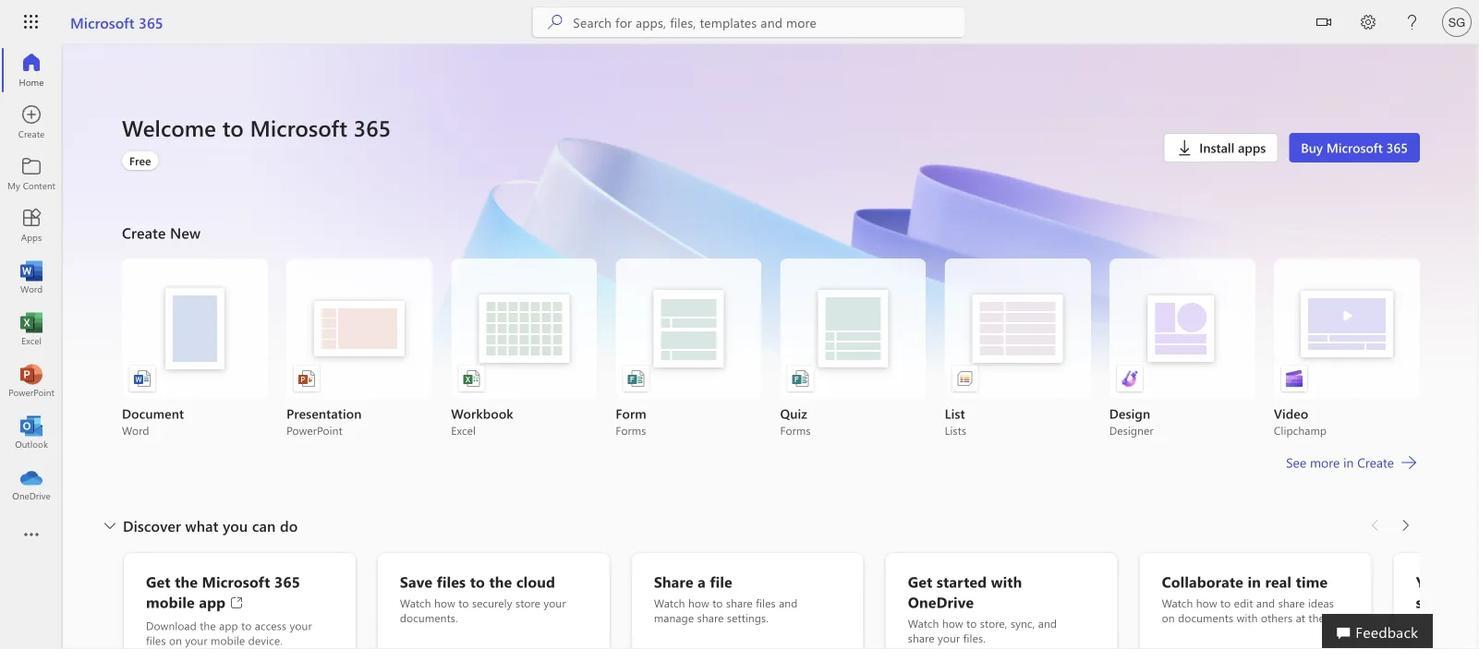 Task type: vqa. For each thing, say whether or not it's contained in the screenshot.
securely
yes



Task type: locate. For each thing, give the bounding box(es) containing it.
lists
[[945, 423, 966, 438]]

create right more
[[1357, 454, 1394, 471]]

share down real
[[1278, 596, 1305, 611]]

get up onedrive
[[908, 572, 933, 592]]

install apps button
[[1163, 133, 1278, 163]]

forms down quiz
[[780, 423, 811, 438]]

files inside save files to the cloud watch how to securely store your documents.
[[437, 572, 466, 592]]

your right the store
[[544, 596, 566, 611]]

0 vertical spatial on
[[1162, 611, 1175, 625]]

the up the securely
[[489, 572, 512, 592]]

the inside save files to the cloud watch how to securely store your documents.
[[489, 572, 512, 592]]

the inside get the microsoft 365 mobile app
[[175, 572, 198, 592]]

1 horizontal spatial with
[[1237, 611, 1258, 625]]

discover what you can do
[[123, 516, 298, 536]]

how down "a"
[[688, 596, 709, 611]]

1 vertical spatial mobile
[[211, 633, 245, 648]]

to right welcome
[[222, 113, 244, 142]]

list
[[122, 259, 1420, 438]]

share
[[726, 596, 753, 611], [1278, 596, 1305, 611], [697, 611, 724, 625], [908, 631, 935, 646]]

how inside your all-i learn how to
[[1446, 619, 1468, 633]]

can
[[252, 516, 276, 536]]

create left 'new'
[[122, 223, 166, 243]]

1 forms from the left
[[616, 423, 646, 438]]

on down get the microsoft 365 mobile app
[[169, 633, 182, 648]]

forms down the form
[[616, 423, 646, 438]]

my content image
[[22, 164, 41, 183]]

document word
[[122, 405, 184, 438]]

to inside download the app to access your files on your mobile device.
[[241, 619, 252, 633]]

1 horizontal spatial and
[[1038, 616, 1057, 631]]

what
[[185, 516, 219, 536]]

0 horizontal spatial and
[[779, 596, 798, 611]]

0 horizontal spatial on
[[169, 633, 182, 648]]

time.
[[1191, 625, 1216, 640]]

to left edit
[[1220, 596, 1231, 611]]

365 inside banner
[[139, 12, 163, 32]]

1 horizontal spatial get
[[908, 572, 933, 592]]

watch down onedrive
[[908, 616, 939, 631]]

save
[[400, 572, 433, 592]]

onedrive image
[[22, 475, 41, 493]]

powerpoint image
[[22, 371, 41, 390]]

your left 'files.'
[[938, 631, 960, 646]]

mobile
[[146, 592, 195, 612], [211, 633, 245, 648]]

excel workbook image
[[462, 370, 481, 388]]

powerpoint presentation image
[[298, 370, 316, 388]]

0 vertical spatial in
[[1343, 454, 1354, 471]]

how left the securely
[[434, 596, 455, 611]]

documents.
[[400, 611, 458, 625]]

form forms
[[616, 405, 647, 438]]

with left others
[[1237, 611, 1258, 625]]

microsoft inside banner
[[70, 12, 135, 32]]

watch down the share
[[654, 596, 685, 611]]

and right settings.
[[779, 596, 798, 611]]

get for get started with onedrive watch how to store, sync, and share your files.
[[908, 572, 933, 592]]

and right the sync,
[[1038, 616, 1057, 631]]

on inside download the app to access your files on your mobile device.
[[169, 633, 182, 648]]

the right at
[[1309, 611, 1325, 625]]

with
[[991, 572, 1022, 592], [1237, 611, 1258, 625]]

0 horizontal spatial files
[[146, 633, 166, 648]]

2 vertical spatial files
[[146, 633, 166, 648]]

and for real
[[1256, 596, 1275, 611]]

0 horizontal spatial mobile
[[146, 592, 195, 612]]

1 vertical spatial with
[[1237, 611, 1258, 625]]

watch inside save files to the cloud watch how to securely store your documents.
[[400, 596, 431, 611]]

lists list image
[[956, 370, 974, 388]]

apps
[[1238, 139, 1266, 156]]

share down onedrive
[[908, 631, 935, 646]]

None search field
[[532, 7, 965, 37]]

create
[[122, 223, 166, 243], [1357, 454, 1394, 471]]

2 horizontal spatial files
[[756, 596, 776, 611]]

watch up same at right
[[1162, 596, 1193, 611]]

to up the securely
[[470, 572, 485, 592]]

this account doesn't have a microsoft 365 subscription. click to view your benefits. tooltip
[[122, 152, 159, 170]]

0 horizontal spatial with
[[991, 572, 1022, 592]]

document
[[122, 405, 184, 422]]

how down the collaborate
[[1196, 596, 1217, 611]]

get the microsoft 365 mobile app
[[146, 572, 300, 612]]

watch down the save
[[400, 596, 431, 611]]

sg button
[[1435, 0, 1479, 44]]

video
[[1274, 405, 1309, 422]]

1 vertical spatial on
[[169, 633, 182, 648]]

forms inside form forms
[[616, 423, 646, 438]]

edit
[[1234, 596, 1253, 611]]

1 horizontal spatial on
[[1162, 611, 1175, 625]]

share right manage
[[697, 611, 724, 625]]

1 get from the left
[[146, 572, 171, 592]]

cloud
[[516, 572, 555, 592]]

see more in create link
[[1284, 452, 1420, 474]]

mobile left device.
[[211, 633, 245, 648]]

to left the access
[[241, 619, 252, 633]]

how inside 'collaborate in real time watch how to edit and share ideas on documents with others at the same time.'
[[1196, 596, 1217, 611]]

install apps
[[1199, 139, 1266, 156]]

file
[[710, 572, 732, 592]]

app down get the microsoft 365 mobile app
[[219, 619, 238, 633]]

1 horizontal spatial create
[[1357, 454, 1394, 471]]

install
[[1199, 139, 1235, 156]]

quiz forms
[[780, 405, 811, 438]]

1 horizontal spatial files
[[437, 572, 466, 592]]

1 vertical spatial app
[[219, 619, 238, 633]]

on inside 'collaborate in real time watch how to edit and share ideas on documents with others at the same time.'
[[1162, 611, 1175, 625]]

how right learn
[[1446, 619, 1468, 633]]

2 get from the left
[[908, 572, 933, 592]]

0 vertical spatial files
[[437, 572, 466, 592]]

your down get the microsoft 365 mobile app
[[185, 633, 208, 648]]

1 vertical spatial files
[[756, 596, 776, 611]]

sync,
[[1011, 616, 1035, 631]]

forms
[[616, 423, 646, 438], [780, 423, 811, 438]]

2 forms from the left
[[780, 423, 811, 438]]

onedrive
[[908, 592, 974, 612]]

0 vertical spatial mobile
[[146, 592, 195, 612]]

get inside "get started with onedrive watch how to store, sync, and share your files."
[[908, 572, 933, 592]]

with up store,
[[991, 572, 1022, 592]]

files.
[[963, 631, 986, 646]]

0 horizontal spatial in
[[1248, 572, 1261, 592]]

the right "download"
[[200, 619, 216, 633]]

to down file
[[713, 596, 723, 611]]

to left the securely
[[459, 596, 469, 611]]

mobile up "download"
[[146, 592, 195, 612]]

new quiz image
[[791, 370, 810, 388]]

0 horizontal spatial get
[[146, 572, 171, 592]]

to inside "get started with onedrive watch how to store, sync, and share your files."
[[966, 616, 977, 631]]

your inside "get started with onedrive watch how to store, sync, and share your files."
[[938, 631, 960, 646]]

more
[[1310, 454, 1340, 471]]

same
[[1162, 625, 1188, 640]]

to down the 'i'
[[1471, 619, 1479, 633]]

download the app to access your files on your mobile device.
[[146, 619, 312, 648]]

how down onedrive
[[942, 616, 963, 631]]

access
[[255, 619, 287, 633]]

the
[[175, 572, 198, 592], [489, 572, 512, 592], [1309, 611, 1325, 625], [200, 619, 216, 633]]

new
[[170, 223, 201, 243]]

1 horizontal spatial mobile
[[211, 633, 245, 648]]

download
[[146, 619, 197, 633]]

quiz
[[780, 405, 807, 422]]

in up edit
[[1248, 572, 1261, 592]]

your inside save files to the cloud watch how to securely store your documents.
[[544, 596, 566, 611]]

2 horizontal spatial and
[[1256, 596, 1275, 611]]

app up download the app to access your files on your mobile device.
[[199, 592, 226, 612]]

in right more
[[1343, 454, 1354, 471]]

1 horizontal spatial forms
[[780, 423, 811, 438]]

to
[[222, 113, 244, 142], [470, 572, 485, 592], [459, 596, 469, 611], [713, 596, 723, 611], [1220, 596, 1231, 611], [966, 616, 977, 631], [241, 619, 252, 633], [1471, 619, 1479, 633]]

how inside save files to the cloud watch how to securely store your documents.
[[434, 596, 455, 611]]

files
[[437, 572, 466, 592], [756, 596, 776, 611], [146, 633, 166, 648]]

your
[[544, 596, 566, 611], [290, 619, 312, 633], [938, 631, 960, 646], [185, 633, 208, 648]]

1 vertical spatial in
[[1248, 572, 1261, 592]]

a
[[698, 572, 706, 592]]

sg
[[1449, 15, 1465, 29]]

microsoft
[[70, 12, 135, 32], [250, 113, 347, 142], [1327, 139, 1383, 156], [202, 572, 270, 592]]

and
[[779, 596, 798, 611], [1256, 596, 1275, 611], [1038, 616, 1057, 631]]

save files to the cloud watch how to securely store your documents.
[[400, 572, 566, 625]]

microsoft 365 banner
[[0, 0, 1479, 48]]

get
[[146, 572, 171, 592], [908, 572, 933, 592]]

watch
[[400, 596, 431, 611], [654, 596, 685, 611], [1162, 596, 1193, 611], [908, 616, 939, 631]]

collaborate in real time watch how to edit and share ideas on documents with others at the same time.
[[1162, 572, 1334, 640]]

and inside "get started with onedrive watch how to store, sync, and share your files."
[[1038, 616, 1057, 631]]

store
[[516, 596, 540, 611]]

how
[[434, 596, 455, 611], [688, 596, 709, 611], [1196, 596, 1217, 611], [942, 616, 963, 631], [1446, 619, 1468, 633]]

get up "download"
[[146, 572, 171, 592]]

navigation
[[0, 44, 63, 510]]

and inside 'collaborate in real time watch how to edit and share ideas on documents with others at the same time.'
[[1256, 596, 1275, 611]]

time
[[1296, 572, 1328, 592]]

0 vertical spatial app
[[199, 592, 226, 612]]

word image
[[22, 268, 41, 286]]

get inside get the microsoft 365 mobile app
[[146, 572, 171, 592]]

none search field inside the microsoft 365 banner
[[532, 7, 965, 37]]

0 horizontal spatial forms
[[616, 423, 646, 438]]

365
[[139, 12, 163, 32], [354, 113, 391, 142], [1386, 139, 1408, 156], [274, 572, 300, 592]]

0 horizontal spatial create
[[122, 223, 166, 243]]

and inside share a file watch how to share files and manage share settings.
[[779, 596, 798, 611]]

1 horizontal spatial in
[[1343, 454, 1354, 471]]

the up "download"
[[175, 572, 198, 592]]

0 vertical spatial with
[[991, 572, 1022, 592]]

watch inside "get started with onedrive watch how to store, sync, and share your files."
[[908, 616, 939, 631]]

in inside create new element
[[1343, 454, 1354, 471]]

designer design image
[[1120, 370, 1139, 388], [1120, 370, 1139, 388]]

to left store,
[[966, 616, 977, 631]]

and right edit
[[1256, 596, 1275, 611]]

next image
[[1396, 511, 1414, 540]]

on left documents in the right of the page
[[1162, 611, 1175, 625]]



Task type: describe. For each thing, give the bounding box(es) containing it.
list
[[945, 405, 965, 422]]

in inside 'collaborate in real time watch how to edit and share ideas on documents with others at the same time.'
[[1248, 572, 1261, 592]]

buy microsoft 365
[[1301, 139, 1408, 156]]

presentation powerpoint
[[287, 405, 362, 438]]

microsoft 365
[[70, 12, 163, 32]]

discover
[[123, 516, 181, 536]]

form
[[616, 405, 647, 422]]

real
[[1265, 572, 1292, 592]]

files inside download the app to access your files on your mobile device.
[[146, 633, 166, 648]]

view more apps image
[[22, 527, 41, 545]]

forms for quiz
[[780, 423, 811, 438]]

0 vertical spatial create
[[122, 223, 166, 243]]

apps image
[[22, 216, 41, 235]]

microsoft inside get the microsoft 365 mobile app
[[202, 572, 270, 592]]

create new
[[122, 223, 201, 243]]

how inside share a file watch how to share files and manage share settings.
[[688, 596, 709, 611]]

home image
[[22, 61, 41, 79]]

all-
[[1452, 572, 1475, 592]]

your all-i learn how to
[[1416, 572, 1479, 648]]

at
[[1296, 611, 1305, 625]]

excel
[[451, 423, 476, 438]]

share down file
[[726, 596, 753, 611]]

discover what you can do button
[[97, 511, 302, 540]]

i
[[1475, 572, 1479, 592]]

1 vertical spatial create
[[1357, 454, 1394, 471]]

get for get the microsoft 365 mobile app
[[146, 572, 171, 592]]


[[1317, 15, 1331, 30]]

feedback
[[1356, 622, 1418, 642]]

word document image
[[133, 370, 152, 388]]

365 inside 'button'
[[1386, 139, 1408, 156]]

files inside share a file watch how to share files and manage share settings.
[[756, 596, 776, 611]]

settings.
[[727, 611, 769, 625]]

watch inside 'collaborate in real time watch how to edit and share ideas on documents with others at the same time.'
[[1162, 596, 1193, 611]]

outlook image
[[22, 423, 41, 442]]

store,
[[980, 616, 1007, 631]]

design designer
[[1109, 405, 1154, 438]]

the inside 'collaborate in real time watch how to edit and share ideas on documents with others at the same time.'
[[1309, 611, 1325, 625]]

clipchamp
[[1274, 423, 1327, 438]]

to inside 'collaborate in real time watch how to edit and share ideas on documents with others at the same time.'
[[1220, 596, 1231, 611]]

started
[[937, 572, 987, 592]]

clipchamp video image
[[1285, 370, 1303, 388]]

list lists
[[945, 405, 966, 438]]

presentation
[[287, 405, 362, 422]]

welcome
[[122, 113, 216, 142]]

others
[[1261, 611, 1293, 625]]

share
[[654, 572, 693, 592]]

device.
[[248, 633, 283, 648]]

app inside get the microsoft 365 mobile app
[[199, 592, 226, 612]]

with inside 'collaborate in real time watch how to edit and share ideas on documents with others at the same time.'
[[1237, 611, 1258, 625]]

welcome to microsoft 365
[[122, 113, 391, 142]]

learn
[[1416, 619, 1443, 633]]

create image
[[22, 113, 41, 131]]

video clipchamp
[[1274, 405, 1327, 438]]

forms survey image
[[627, 370, 645, 388]]

forms for form
[[616, 423, 646, 438]]

to inside share a file watch how to share files and manage share settings.
[[713, 596, 723, 611]]

get started with onedrive watch how to store, sync, and share your files.
[[908, 572, 1057, 646]]

with inside "get started with onedrive watch how to store, sync, and share your files."
[[991, 572, 1022, 592]]

mobile inside get the microsoft 365 mobile app
[[146, 592, 195, 612]]

to inside your all-i learn how to
[[1471, 619, 1479, 633]]

 button
[[1302, 0, 1346, 48]]

share a file watch how to share files and manage share settings.
[[654, 572, 798, 625]]

create new element
[[122, 218, 1420, 511]]

microsoft inside 'button'
[[1327, 139, 1383, 156]]

excel image
[[22, 320, 41, 338]]

design
[[1109, 405, 1150, 422]]

manage
[[654, 611, 694, 625]]

buy
[[1301, 139, 1323, 156]]

Search box. Suggestions appear as you type. search field
[[573, 7, 965, 37]]

share inside 'collaborate in real time watch how to edit and share ideas on documents with others at the same time.'
[[1278, 596, 1305, 611]]

do
[[280, 516, 298, 536]]

your right the access
[[290, 619, 312, 633]]

buy microsoft 365 button
[[1289, 133, 1420, 163]]

workbook
[[451, 405, 513, 422]]

your
[[1416, 572, 1448, 592]]

share inside "get started with onedrive watch how to store, sync, and share your files."
[[908, 631, 935, 646]]

free
[[129, 153, 151, 168]]

collaborate
[[1162, 572, 1244, 592]]

see
[[1286, 454, 1307, 471]]

ideas
[[1308, 596, 1334, 611]]

workbook excel
[[451, 405, 513, 438]]

the inside download the app to access your files on your mobile device.
[[200, 619, 216, 633]]

securely
[[472, 596, 512, 611]]

powerpoint
[[287, 423, 343, 438]]

365 inside get the microsoft 365 mobile app
[[274, 572, 300, 592]]

see more in create
[[1286, 454, 1394, 471]]

documents
[[1178, 611, 1234, 625]]

how inside "get started with onedrive watch how to store, sync, and share your files."
[[942, 616, 963, 631]]

word
[[122, 423, 149, 438]]

list containing document
[[122, 259, 1420, 438]]

feedback button
[[1322, 614, 1433, 649]]

designer
[[1109, 423, 1154, 438]]

app inside download the app to access your files on your mobile device.
[[219, 619, 238, 633]]

and for file
[[779, 596, 798, 611]]

watch inside share a file watch how to share files and manage share settings.
[[654, 596, 685, 611]]

you
[[223, 516, 248, 536]]

mobile inside download the app to access your files on your mobile device.
[[211, 633, 245, 648]]



